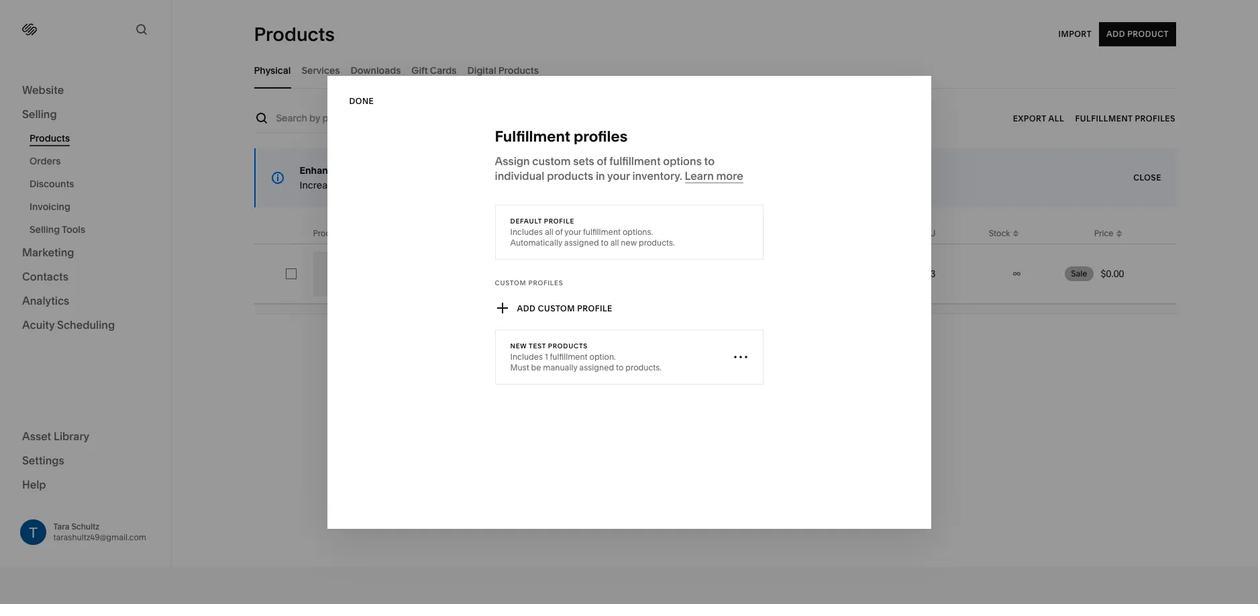 Task type: describe. For each thing, give the bounding box(es) containing it.
includes inside the new test products includes 1 fulfillment option. must be manually assigned to products.
[[511, 351, 543, 362]]

∞
[[1013, 268, 1021, 280]]

custom profiles
[[495, 279, 564, 286]]

stock
[[989, 228, 1011, 238]]

1 horizontal spatial ons
[[620, 179, 637, 191]]

selling for selling tools
[[30, 224, 60, 236]]

customers
[[492, 179, 539, 191]]

website link
[[22, 83, 149, 99]]

includes inside "default profile includes all of your fulfillment options. automatically assigned to all new products."
[[511, 227, 543, 237]]

by
[[436, 179, 446, 191]]

selling tools
[[30, 224, 85, 236]]

upselling
[[449, 179, 489, 191]]

asset library link
[[22, 429, 149, 445]]

1 vertical spatial product
[[313, 228, 343, 238]]

profiles for custom profiles
[[529, 279, 564, 286]]

profile inside "default profile includes all of your fulfillment options. automatically assigned to all new products."
[[544, 217, 575, 225]]

export all
[[1014, 113, 1065, 123]]

1 horizontal spatial with
[[541, 179, 559, 191]]

add for add product
[[1107, 29, 1125, 39]]

custom inside button
[[538, 303, 575, 313]]

fulfillment profiles button
[[1076, 106, 1176, 131]]

schultz
[[71, 521, 100, 532]]

limited
[[353, 580, 384, 592]]

off
[[453, 580, 464, 592]]

digital products button
[[468, 52, 539, 89]]

export all button
[[1014, 106, 1065, 131]]

more
[[717, 169, 744, 182]]

assign
[[495, 154, 530, 167]]

checkout.
[[682, 580, 725, 592]]

gift
[[412, 64, 428, 76]]

of inside assign custom sets of fulfillment options to individual products in your inventory.
[[597, 154, 607, 167]]

order
[[379, 179, 403, 191]]

help link
[[22, 477, 46, 492]]

orders
[[30, 155, 61, 167]]

on
[[674, 179, 685, 191]]

add for add custom profile
[[517, 303, 536, 313]]

values
[[405, 179, 433, 191]]

add product
[[1107, 29, 1169, 39]]

analytics link
[[22, 293, 149, 309]]

terms.
[[836, 580, 864, 592]]

new
[[511, 342, 527, 349]]

offer
[[811, 580, 833, 592]]

test
[[529, 342, 546, 349]]

0 horizontal spatial custom
[[495, 279, 527, 286]]

0 horizontal spatial with
[[432, 164, 451, 177]]

add custom profile
[[517, 303, 613, 313]]

for
[[329, 580, 344, 592]]

selling link
[[22, 107, 149, 123]]

0 horizontal spatial all
[[545, 227, 554, 237]]

products. inside the new test products includes 1 fulfillment option. must be manually assigned to products.
[[626, 362, 662, 372]]

analytics
[[22, 294, 69, 307]]

downloads button
[[351, 52, 401, 89]]

individual
[[495, 169, 545, 182]]

done button
[[349, 89, 374, 113]]

profiles
[[574, 127, 628, 145]]

scheduling
[[57, 318, 115, 332]]

discounts
[[30, 178, 74, 190]]

assign custom sets of fulfillment options to individual products in your inventory.
[[495, 154, 715, 182]]

enhance
[[300, 164, 339, 177]]

inventory.
[[633, 169, 683, 182]]

options.
[[623, 227, 653, 237]]

average
[[340, 179, 376, 191]]

all
[[1049, 113, 1065, 123]]

code
[[585, 580, 608, 592]]

options
[[663, 154, 702, 167]]

enhance your product pages with product add-ons increase average order values by upselling customers with product add-ons directly on the product page.
[[300, 164, 767, 191]]

marketing link
[[22, 245, 149, 261]]

asset library
[[22, 429, 89, 443]]

products inside the new test products includes 1 fulfillment option. must be manually assigned to products.
[[548, 342, 588, 349]]

import
[[1059, 29, 1092, 39]]

1 horizontal spatial add-
[[599, 179, 620, 191]]

acuity scheduling
[[22, 318, 115, 332]]

fulfillment inside the new test products includes 1 fulfillment option. must be manually assigned to products.
[[550, 351, 588, 362]]

products up orders on the left of page
[[30, 132, 70, 144]]

assigned inside the new test products includes 1 fulfillment option. must be manually assigned to products.
[[580, 362, 614, 372]]

sku
[[920, 228, 936, 238]]

20%
[[431, 580, 450, 592]]

product right the
[[704, 179, 740, 191]]

learn more link
[[685, 169, 744, 183]]

close button
[[1134, 166, 1162, 190]]

for a limited time, take 20% off any new website plan. use code w12ctake20 at checkout. expires 12/8/2023. offer terms.
[[329, 580, 864, 592]]

marketing
[[22, 246, 74, 259]]

website
[[22, 83, 64, 97]]

any
[[466, 580, 482, 592]]

take
[[410, 580, 429, 592]]

learn
[[685, 169, 714, 182]]

settings link
[[22, 453, 149, 469]]

settings
[[22, 453, 64, 467]]

learn more
[[685, 169, 744, 182]]

at
[[672, 580, 680, 592]]

website
[[505, 580, 540, 592]]

products
[[547, 169, 594, 182]]

physical button
[[254, 52, 291, 89]]



Task type: vqa. For each thing, say whether or not it's contained in the screenshot.
Search by products, tags, categories field
yes



Task type: locate. For each thing, give the bounding box(es) containing it.
fulfillment up custom
[[495, 127, 571, 145]]

fulfillment profiles
[[495, 127, 628, 145]]

add inside button
[[517, 303, 536, 313]]

to right manually
[[616, 362, 624, 372]]

0 vertical spatial fulfillment
[[1076, 113, 1134, 123]]

product
[[1128, 29, 1169, 39], [313, 228, 343, 238]]

1
[[545, 351, 548, 362]]

automatically
[[511, 237, 563, 247]]

tab list containing physical
[[254, 52, 1176, 89]]

fulfillment left options.
[[583, 227, 621, 237]]

assigned inside "default profile includes all of your fulfillment options. automatically assigned to all new products."
[[564, 237, 599, 247]]

1 vertical spatial fulfillment
[[583, 227, 621, 237]]

0 vertical spatial products.
[[639, 237, 675, 247]]

a
[[346, 580, 351, 592]]

export
[[1014, 113, 1047, 123]]

Search by products, tags, categories field
[[276, 111, 483, 126]]

1 horizontal spatial custom
[[538, 303, 575, 313]]

custom down the automatically at the top left of the page
[[495, 279, 527, 286]]

0 horizontal spatial fulfillment
[[495, 127, 571, 145]]

acuity
[[22, 318, 55, 332]]

includes
[[511, 227, 543, 237], [511, 351, 543, 362]]

your
[[341, 164, 361, 177], [608, 169, 630, 182], [565, 227, 581, 237]]

products inside button
[[499, 64, 539, 76]]

products. inside "default profile includes all of your fulfillment options. automatically assigned to all new products."
[[639, 237, 675, 247]]

1 vertical spatial add
[[517, 303, 536, 313]]

your inside "default profile includes all of your fulfillment options. automatically assigned to all new products."
[[565, 227, 581, 237]]

product up upselling
[[453, 164, 490, 177]]

1 vertical spatial includes
[[511, 351, 543, 362]]

fulfillment right "all"
[[1076, 113, 1134, 123]]

0 vertical spatial profiles
[[1136, 113, 1176, 123]]

w12ctake20
[[610, 580, 669, 592]]

1 vertical spatial profile
[[577, 303, 613, 313]]

0 vertical spatial ons
[[513, 164, 529, 177]]

of
[[597, 154, 607, 167], [556, 227, 563, 237]]

1 horizontal spatial fulfillment
[[1076, 113, 1134, 123]]

1 horizontal spatial your
[[565, 227, 581, 237]]

physical
[[254, 64, 291, 76]]

use
[[566, 580, 583, 592]]

to inside assign custom sets of fulfillment options to individual products in your inventory.
[[705, 154, 715, 167]]

1 vertical spatial all
[[611, 237, 619, 247]]

1 horizontal spatial profiles
[[1136, 113, 1176, 123]]

profiles inside button
[[1136, 113, 1176, 123]]

1 vertical spatial custom
[[538, 303, 575, 313]]

products link
[[30, 127, 156, 150]]

0 vertical spatial custom
[[495, 279, 527, 286]]

to down in
[[601, 237, 609, 247]]

plan.
[[542, 580, 563, 592]]

fulfillment up 'inventory.'
[[610, 154, 661, 167]]

includes down default
[[511, 227, 543, 237]]

selling up marketing
[[30, 224, 60, 236]]

acuity scheduling link
[[22, 318, 149, 334]]

new inside "default profile includes all of your fulfillment options. automatically assigned to all new products."
[[621, 237, 637, 247]]

all
[[545, 227, 554, 237], [611, 237, 619, 247]]

contacts
[[22, 270, 68, 283]]

the
[[688, 179, 702, 191]]

0 vertical spatial profile
[[544, 217, 575, 225]]

to up learn more
[[705, 154, 715, 167]]

new down options.
[[621, 237, 637, 247]]

0 vertical spatial add-
[[492, 164, 513, 177]]

1 horizontal spatial all
[[611, 237, 619, 247]]

0 horizontal spatial new
[[484, 580, 503, 592]]

1 vertical spatial to
[[601, 237, 609, 247]]

your right in
[[608, 169, 630, 182]]

downloads
[[351, 64, 401, 76]]

1 vertical spatial with
[[541, 179, 559, 191]]

discounts link
[[30, 173, 156, 195]]

tara schultz tarashultz49@gmail.com
[[53, 521, 146, 542]]

products right digital
[[499, 64, 539, 76]]

in
[[596, 169, 605, 182]]

0 vertical spatial product
[[1128, 29, 1169, 39]]

must
[[511, 362, 529, 372]]

1 horizontal spatial product
[[1128, 29, 1169, 39]]

custom down custom profiles
[[538, 303, 575, 313]]

products
[[254, 23, 335, 46], [499, 64, 539, 76], [30, 132, 70, 144], [548, 342, 588, 349]]

0 vertical spatial new
[[621, 237, 637, 247]]

tara
[[53, 521, 70, 532]]

add- up customers
[[492, 164, 513, 177]]

tab list
[[254, 52, 1176, 89]]

0 vertical spatial add
[[1107, 29, 1125, 39]]

2 horizontal spatial to
[[705, 154, 715, 167]]

0 horizontal spatial your
[[341, 164, 361, 177]]

ons left directly
[[620, 179, 637, 191]]

0 horizontal spatial profile
[[544, 217, 575, 225]]

0 horizontal spatial product
[[313, 228, 343, 238]]

products up the physical 'button'
[[254, 23, 335, 46]]

cards
[[430, 64, 457, 76]]

1 vertical spatial products.
[[626, 362, 662, 372]]

0 horizontal spatial of
[[556, 227, 563, 237]]

invoicing link
[[30, 195, 156, 218]]

new right any
[[484, 580, 503, 592]]

fulfillment inside assign custom sets of fulfillment options to individual products in your inventory.
[[610, 154, 661, 167]]

1 vertical spatial selling
[[30, 224, 60, 236]]

0 horizontal spatial add-
[[492, 164, 513, 177]]

fulfillment inside fulfillment profiles button
[[1076, 113, 1134, 123]]

2 includes from the top
[[511, 351, 543, 362]]

add down custom profiles
[[517, 303, 536, 313]]

with down custom
[[541, 179, 559, 191]]

0 horizontal spatial to
[[601, 237, 609, 247]]

with up by
[[432, 164, 451, 177]]

1 vertical spatial ons
[[620, 179, 637, 191]]

0 vertical spatial fulfillment
[[610, 154, 661, 167]]

to
[[705, 154, 715, 167], [601, 237, 609, 247], [616, 362, 624, 372]]

custom
[[533, 154, 571, 167]]

to inside the new test products includes 1 fulfillment option. must be manually assigned to products.
[[616, 362, 624, 372]]

invoicing
[[30, 201, 70, 213]]

0 horizontal spatial add
[[517, 303, 536, 313]]

1 vertical spatial of
[[556, 227, 563, 237]]

0 vertical spatial all
[[545, 227, 554, 237]]

add product button
[[1099, 22, 1176, 46]]

product down sets
[[562, 179, 597, 191]]

includes up the must
[[511, 351, 543, 362]]

close
[[1134, 173, 1162, 183]]

offer terms. link
[[811, 580, 864, 592]]

2 horizontal spatial your
[[608, 169, 630, 182]]

your inside assign custom sets of fulfillment options to individual products in your inventory.
[[608, 169, 630, 182]]

price
[[1095, 228, 1114, 238]]

1 horizontal spatial profile
[[577, 303, 613, 313]]

2 vertical spatial to
[[616, 362, 624, 372]]

selling tools link
[[30, 218, 156, 241]]

fulfillment inside "default profile includes all of your fulfillment options. automatically assigned to all new products."
[[583, 227, 621, 237]]

services button
[[302, 52, 340, 89]]

asset
[[22, 429, 51, 443]]

pages
[[402, 164, 430, 177]]

fulfillment up manually
[[550, 351, 588, 362]]

add- right products
[[599, 179, 620, 191]]

product up order
[[363, 164, 399, 177]]

add custom profile button
[[495, 296, 613, 325]]

1 includes from the top
[[511, 227, 543, 237]]

of up the automatically at the top left of the page
[[556, 227, 563, 237]]

time,
[[386, 580, 408, 592]]

new test products includes 1 fulfillment option. must be manually assigned to products.
[[511, 342, 662, 372]]

profile inside button
[[577, 303, 613, 313]]

fulfillment profiles
[[1076, 113, 1176, 123]]

fulfillment for fulfillment profiles
[[1076, 113, 1134, 123]]

manually
[[543, 362, 578, 372]]

ons
[[513, 164, 529, 177], [620, 179, 637, 191]]

of inside "default profile includes all of your fulfillment options. automatically assigned to all new products."
[[556, 227, 563, 237]]

0 horizontal spatial ons
[[513, 164, 529, 177]]

1 vertical spatial assigned
[[580, 362, 614, 372]]

sets
[[573, 154, 595, 167]]

custom
[[495, 279, 527, 286], [538, 303, 575, 313]]

library
[[54, 429, 89, 443]]

assigned right the automatically at the top left of the page
[[564, 237, 599, 247]]

1 vertical spatial new
[[484, 580, 503, 592]]

directly
[[639, 179, 672, 191]]

selling for selling
[[22, 107, 57, 121]]

contacts link
[[22, 269, 149, 285]]

1 vertical spatial fulfillment
[[495, 127, 571, 145]]

0 vertical spatial to
[[705, 154, 715, 167]]

of up in
[[597, 154, 607, 167]]

add
[[1107, 29, 1125, 39], [517, 303, 536, 313]]

tarashultz49@gmail.com
[[53, 532, 146, 542]]

add inside button
[[1107, 29, 1125, 39]]

page.
[[742, 179, 767, 191]]

profile
[[544, 217, 575, 225], [577, 303, 613, 313]]

products up manually
[[548, 342, 588, 349]]

default
[[511, 217, 542, 225]]

1 horizontal spatial new
[[621, 237, 637, 247]]

be
[[531, 362, 541, 372]]

gift cards button
[[412, 52, 457, 89]]

fulfillment for fulfillment profiles
[[495, 127, 571, 145]]

to inside "default profile includes all of your fulfillment options. automatically assigned to all new products."
[[601, 237, 609, 247]]

ons up customers
[[513, 164, 529, 177]]

2 vertical spatial fulfillment
[[550, 351, 588, 362]]

product inside button
[[1128, 29, 1169, 39]]

0 vertical spatial with
[[432, 164, 451, 177]]

profiles up close
[[1136, 113, 1176, 123]]

0 horizontal spatial profiles
[[529, 279, 564, 286]]

selling
[[22, 107, 57, 121], [30, 224, 60, 236]]

assigned
[[564, 237, 599, 247], [580, 362, 614, 372]]

orders link
[[30, 150, 156, 173]]

increase
[[300, 179, 338, 191]]

0 vertical spatial selling
[[22, 107, 57, 121]]

1 vertical spatial add-
[[599, 179, 620, 191]]

profiles up 'add custom profile' button
[[529, 279, 564, 286]]

1 vertical spatial profiles
[[529, 279, 564, 286]]

profiles for fulfillment profiles
[[1136, 113, 1176, 123]]

profile up option.
[[577, 303, 613, 313]]

your down products
[[565, 227, 581, 237]]

import button
[[1059, 22, 1092, 46]]

0 vertical spatial includes
[[511, 227, 543, 237]]

1 horizontal spatial to
[[616, 362, 624, 372]]

1 horizontal spatial of
[[597, 154, 607, 167]]

profile up the automatically at the top left of the page
[[544, 217, 575, 225]]

tools
[[62, 224, 85, 236]]

0 vertical spatial assigned
[[564, 237, 599, 247]]

done
[[349, 96, 374, 106]]

assigned down option.
[[580, 362, 614, 372]]

sale
[[1072, 269, 1088, 279]]

selling down website
[[22, 107, 57, 121]]

0 vertical spatial of
[[597, 154, 607, 167]]

services
[[302, 64, 340, 76]]

your inside enhance your product pages with product add-ons increase average order values by upselling customers with product add-ons directly on the product page.
[[341, 164, 361, 177]]

add right "import"
[[1107, 29, 1125, 39]]

your up the average
[[341, 164, 361, 177]]

1 horizontal spatial add
[[1107, 29, 1125, 39]]



